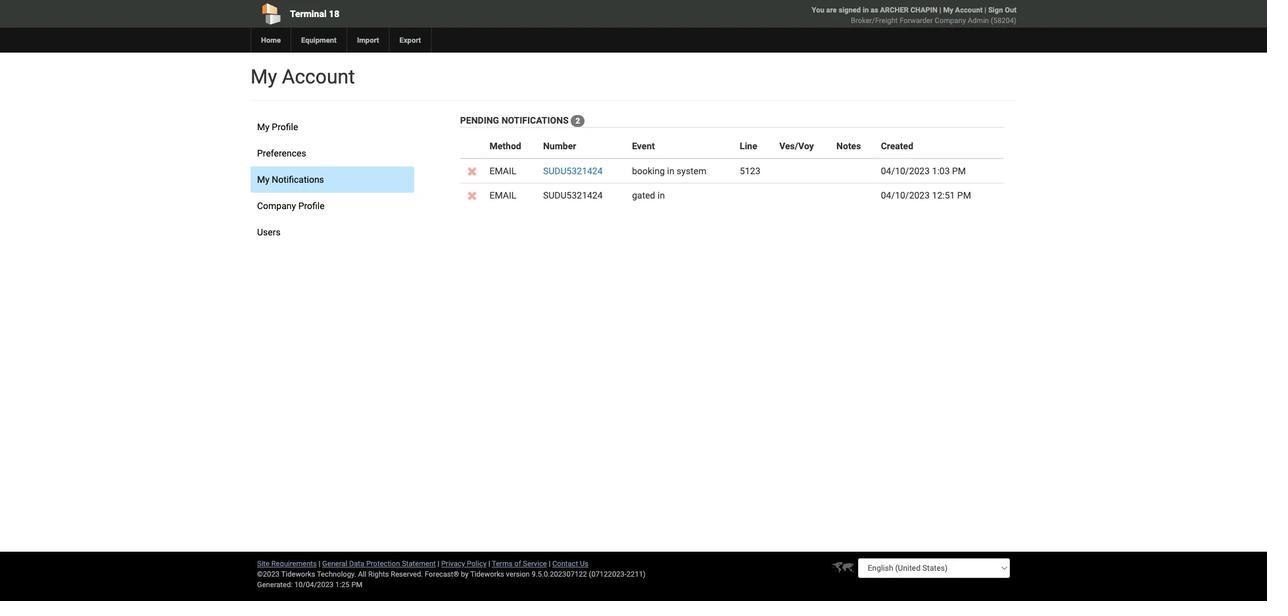 Task type: describe. For each thing, give the bounding box(es) containing it.
pm inside the site requirements | general data protection statement | privacy policy | terms of service | contact us ©2023 tideworks technology. all rights reserved. forecast® by tideworks version 9.5.0.202307122 (07122023-2211) generated: 10/04/2023 1:25 pm
[[352, 581, 363, 589]]

privacy
[[441, 559, 465, 568]]

equipment
[[301, 36, 337, 44]]

company profile
[[257, 200, 325, 211]]

04/10/2023 1:03 pm
[[881, 165, 966, 176]]

site requirements link
[[257, 559, 317, 568]]

in for gated
[[658, 190, 665, 201]]

home
[[261, 36, 281, 44]]

pending
[[460, 115, 499, 126]]

service
[[523, 559, 547, 568]]

©2023 tideworks
[[257, 570, 315, 579]]

as
[[871, 6, 879, 14]]

system
[[677, 165, 707, 176]]

statement
[[402, 559, 436, 568]]

general
[[322, 559, 347, 568]]

you are signed in as archer chapin | my account | sign out broker/freight forwarder company admin (58204)
[[812, 6, 1017, 25]]

profile for my profile
[[272, 121, 298, 132]]

policy
[[467, 559, 487, 568]]

my for my account
[[251, 65, 277, 88]]

site requirements | general data protection statement | privacy policy | terms of service | contact us ©2023 tideworks technology. all rights reserved. forecast® by tideworks version 9.5.0.202307122 (07122023-2211) generated: 10/04/2023 1:25 pm
[[257, 559, 646, 589]]

1 vertical spatial account
[[282, 65, 355, 88]]

admin
[[968, 16, 989, 25]]

in for booking
[[667, 165, 675, 176]]

out
[[1005, 6, 1017, 14]]

pm for 04/10/2023 1:03 pm
[[953, 165, 966, 176]]

import
[[357, 36, 379, 44]]

(07122023-
[[589, 570, 627, 579]]

line
[[740, 140, 758, 151]]

5123
[[740, 165, 761, 176]]

sign
[[989, 6, 1003, 14]]

broker/freight
[[851, 16, 898, 25]]

account inside the you are signed in as archer chapin | my account | sign out broker/freight forwarder company admin (58204)
[[956, 6, 983, 14]]

booking
[[632, 165, 665, 176]]

| right chapin
[[940, 6, 942, 14]]

sudu5321424 link
[[543, 165, 603, 176]]

forwarder
[[900, 16, 933, 25]]

you
[[812, 6, 825, 14]]

equipment link
[[291, 28, 347, 53]]

| left sign
[[985, 6, 987, 14]]

04/10/2023 for 04/10/2023 12:51 pm
[[881, 190, 930, 201]]

| up tideworks
[[489, 559, 490, 568]]

export
[[400, 36, 421, 44]]

users
[[257, 227, 281, 237]]

04/10/2023 for 04/10/2023 1:03 pm
[[881, 165, 930, 176]]

pm for 04/10/2023 12:51 pm
[[958, 190, 972, 201]]

tideworks
[[470, 570, 504, 579]]

my account
[[251, 65, 355, 88]]

terms
[[492, 559, 513, 568]]

2 sudu5321424 from the top
[[543, 190, 603, 201]]

sign out link
[[989, 6, 1017, 14]]

my for my profile
[[257, 121, 270, 132]]

profile for company profile
[[298, 200, 325, 211]]



Task type: locate. For each thing, give the bounding box(es) containing it.
terminal 18 link
[[251, 0, 558, 28]]

chapin
[[911, 6, 938, 14]]

us
[[580, 559, 589, 568]]

contact
[[553, 559, 578, 568]]

archer
[[881, 6, 909, 14]]

18
[[329, 8, 340, 19]]

0 vertical spatial sudu5321424
[[543, 165, 603, 176]]

my down preferences
[[257, 174, 270, 185]]

in
[[667, 165, 675, 176], [658, 190, 665, 201]]

1 horizontal spatial in
[[667, 165, 675, 176]]

in
[[863, 6, 869, 14]]

my profile
[[257, 121, 298, 132]]

privacy policy link
[[441, 559, 487, 568]]

account down the equipment 'link'
[[282, 65, 355, 88]]

1 vertical spatial sudu5321424
[[543, 190, 603, 201]]

company
[[935, 16, 966, 25], [257, 200, 296, 211]]

click to delete image for booking in system
[[468, 167, 477, 176]]

site
[[257, 559, 270, 568]]

number
[[543, 140, 576, 151]]

notifications up company profile
[[272, 174, 324, 185]]

0 vertical spatial email
[[490, 165, 517, 176]]

account
[[956, 6, 983, 14], [282, 65, 355, 88]]

2211)
[[627, 570, 646, 579]]

1 horizontal spatial company
[[935, 16, 966, 25]]

0 horizontal spatial notifications
[[272, 174, 324, 185]]

home link
[[251, 28, 291, 53]]

requirements
[[271, 559, 317, 568]]

terminal
[[290, 8, 327, 19]]

0 horizontal spatial company
[[257, 200, 296, 211]]

1:03
[[932, 165, 950, 176]]

1 click to delete image from the top
[[468, 167, 477, 176]]

pending notifications 2
[[460, 115, 580, 126]]

booking in system
[[632, 165, 707, 176]]

1 vertical spatial 04/10/2023
[[881, 190, 930, 201]]

contact us link
[[553, 559, 589, 568]]

(58204)
[[991, 16, 1017, 25]]

1 horizontal spatial account
[[956, 6, 983, 14]]

12:51
[[932, 190, 955, 201]]

profile down "my notifications"
[[298, 200, 325, 211]]

my right chapin
[[944, 6, 954, 14]]

1 horizontal spatial notifications
[[502, 115, 569, 126]]

created
[[881, 140, 914, 151]]

profile up preferences
[[272, 121, 298, 132]]

method
[[490, 140, 521, 151]]

1 vertical spatial in
[[658, 190, 665, 201]]

email
[[490, 165, 517, 176], [490, 190, 517, 201]]

2
[[576, 116, 580, 126]]

my account link
[[944, 6, 983, 14]]

sudu5321424 down the number
[[543, 165, 603, 176]]

1 vertical spatial profile
[[298, 200, 325, 211]]

2 email from the top
[[490, 190, 517, 201]]

are
[[827, 6, 837, 14]]

pm right 1:03
[[953, 165, 966, 176]]

1 vertical spatial email
[[490, 190, 517, 201]]

my
[[944, 6, 954, 14], [251, 65, 277, 88], [257, 121, 270, 132], [257, 174, 270, 185]]

0 vertical spatial pm
[[953, 165, 966, 176]]

04/10/2023 down 04/10/2023 1:03 pm
[[881, 190, 930, 201]]

of
[[515, 559, 521, 568]]

in left system
[[667, 165, 675, 176]]

generated:
[[257, 581, 293, 589]]

pm
[[953, 165, 966, 176], [958, 190, 972, 201], [352, 581, 363, 589]]

1 vertical spatial notifications
[[272, 174, 324, 185]]

gated in
[[632, 190, 665, 201]]

| up 9.5.0.202307122
[[549, 559, 551, 568]]

company up users
[[257, 200, 296, 211]]

| left general
[[319, 559, 321, 568]]

0 vertical spatial 04/10/2023
[[881, 165, 930, 176]]

1 vertical spatial click to delete image
[[468, 192, 477, 200]]

gated
[[632, 190, 656, 201]]

1 email from the top
[[490, 165, 517, 176]]

1:25
[[336, 581, 350, 589]]

ves/voy
[[780, 140, 814, 151]]

pm right 12:51
[[958, 190, 972, 201]]

signed
[[839, 6, 861, 14]]

0 vertical spatial notifications
[[502, 115, 569, 126]]

preferences
[[257, 148, 306, 159]]

| up the "forecast®"
[[438, 559, 440, 568]]

04/10/2023 down created
[[881, 165, 930, 176]]

my up preferences
[[257, 121, 270, 132]]

2 04/10/2023 from the top
[[881, 190, 930, 201]]

forecast®
[[425, 570, 459, 579]]

9.5.0.202307122
[[532, 570, 587, 579]]

0 vertical spatial company
[[935, 16, 966, 25]]

email for gated in
[[490, 190, 517, 201]]

notifications for my
[[272, 174, 324, 185]]

notifications up the number
[[502, 115, 569, 126]]

export link
[[389, 28, 431, 53]]

general data protection statement link
[[322, 559, 436, 568]]

0 horizontal spatial in
[[658, 190, 665, 201]]

|
[[940, 6, 942, 14], [985, 6, 987, 14], [319, 559, 321, 568], [438, 559, 440, 568], [489, 559, 490, 568], [549, 559, 551, 568]]

version
[[506, 570, 530, 579]]

terms of service link
[[492, 559, 547, 568]]

terminal 18
[[290, 8, 340, 19]]

1 vertical spatial company
[[257, 200, 296, 211]]

my for my notifications
[[257, 174, 270, 185]]

account up admin
[[956, 6, 983, 14]]

0 vertical spatial click to delete image
[[468, 167, 477, 176]]

1 vertical spatial pm
[[958, 190, 972, 201]]

sudu5321424
[[543, 165, 603, 176], [543, 190, 603, 201]]

in right gated
[[658, 190, 665, 201]]

04/10/2023
[[881, 165, 930, 176], [881, 190, 930, 201]]

rights
[[368, 570, 389, 579]]

data
[[349, 559, 365, 568]]

import link
[[347, 28, 389, 53]]

my inside the you are signed in as archer chapin | my account | sign out broker/freight forwarder company admin (58204)
[[944, 6, 954, 14]]

profile
[[272, 121, 298, 132], [298, 200, 325, 211]]

sudu5321424 down sudu5321424 link at the left of the page
[[543, 190, 603, 201]]

0 horizontal spatial account
[[282, 65, 355, 88]]

1 04/10/2023 from the top
[[881, 165, 930, 176]]

notifications for pending
[[502, 115, 569, 126]]

10/04/2023
[[295, 581, 334, 589]]

my notifications
[[257, 174, 324, 185]]

2 vertical spatial pm
[[352, 581, 363, 589]]

0 vertical spatial profile
[[272, 121, 298, 132]]

reserved.
[[391, 570, 423, 579]]

0 vertical spatial in
[[667, 165, 675, 176]]

email for booking in system
[[490, 165, 517, 176]]

notifications
[[502, 115, 569, 126], [272, 174, 324, 185]]

2 click to delete image from the top
[[468, 192, 477, 200]]

pm down all in the bottom of the page
[[352, 581, 363, 589]]

click to delete image for gated in
[[468, 192, 477, 200]]

click to delete image
[[468, 167, 477, 176], [468, 192, 477, 200]]

notes
[[837, 140, 861, 151]]

0 vertical spatial account
[[956, 6, 983, 14]]

company inside the you are signed in as archer chapin | my account | sign out broker/freight forwarder company admin (58204)
[[935, 16, 966, 25]]

protection
[[366, 559, 400, 568]]

my down home link
[[251, 65, 277, 88]]

all
[[358, 570, 367, 579]]

event
[[632, 140, 655, 151]]

by
[[461, 570, 469, 579]]

company down my account link
[[935, 16, 966, 25]]

technology.
[[317, 570, 356, 579]]

1 sudu5321424 from the top
[[543, 165, 603, 176]]

04/10/2023 12:51 pm
[[881, 190, 972, 201]]



Task type: vqa. For each thing, say whether or not it's contained in the screenshot.
the schedule.
no



